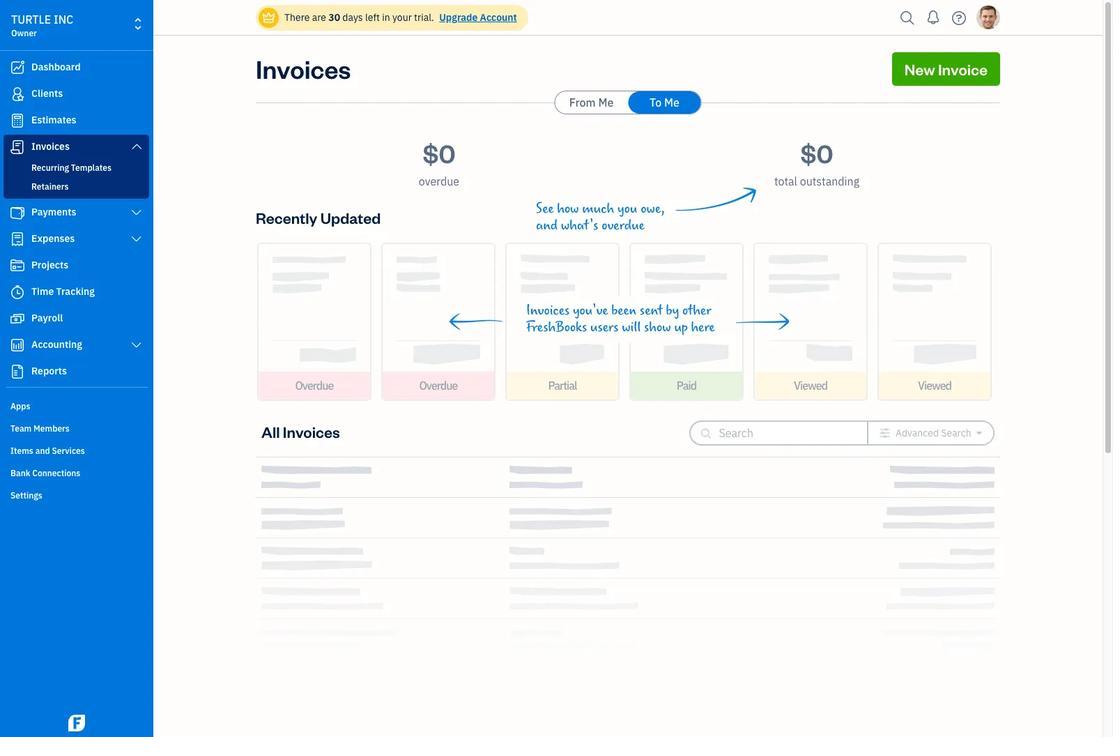 Task type: vqa. For each thing, say whether or not it's contained in the screenshot.
2
no



Task type: locate. For each thing, give the bounding box(es) containing it.
templates
[[71, 163, 112, 173]]

dashboard
[[31, 61, 81, 73]]

paid
[[677, 379, 697, 393]]

chevron large down image
[[130, 207, 143, 218], [130, 340, 143, 351]]

bank connections link
[[3, 462, 149, 483]]

your
[[393, 11, 412, 24]]

me for to me
[[665, 96, 680, 110]]

money image
[[9, 312, 26, 326]]

new invoice link
[[893, 52, 1001, 86]]

go to help image
[[949, 7, 971, 28]]

chevron large down image
[[130, 141, 143, 152], [130, 234, 143, 245]]

settings
[[10, 490, 42, 501]]

1 $0 from the left
[[423, 137, 456, 169]]

all
[[262, 422, 280, 442]]

0 horizontal spatial and
[[35, 446, 50, 456]]

from me link
[[556, 91, 628, 114]]

expense image
[[9, 232, 26, 246]]

2 me from the left
[[665, 96, 680, 110]]

team
[[10, 423, 32, 434]]

you
[[618, 201, 638, 217]]

invoices down there
[[256, 52, 351, 85]]

0 horizontal spatial me
[[599, 96, 614, 110]]

much
[[583, 201, 615, 217]]

bank
[[10, 468, 30, 478]]

retainers link
[[6, 179, 146, 195]]

2 chevron large down image from the top
[[130, 340, 143, 351]]

chevron large down image inside accounting "link"
[[130, 340, 143, 351]]

1 horizontal spatial me
[[665, 96, 680, 110]]

chevron large down image for payments
[[130, 207, 143, 218]]

and inside "link"
[[35, 446, 50, 456]]

to me
[[650, 96, 680, 110]]

0 horizontal spatial viewed
[[794, 379, 828, 393]]

and down see
[[536, 218, 558, 234]]

team members link
[[3, 418, 149, 439]]

me right to
[[665, 96, 680, 110]]

1 horizontal spatial $0
[[801, 137, 834, 169]]

$0 for $0 overdue
[[423, 137, 456, 169]]

1 horizontal spatial viewed
[[919, 379, 952, 393]]

chevron large down image inside invoices link
[[130, 141, 143, 152]]

days
[[343, 11, 363, 24]]

1 chevron large down image from the top
[[130, 141, 143, 152]]

chevron large down image for expenses
[[130, 234, 143, 245]]

2 chevron large down image from the top
[[130, 234, 143, 245]]

up
[[675, 319, 688, 335]]

invoices
[[256, 52, 351, 85], [31, 140, 70, 153], [527, 303, 570, 319], [283, 422, 340, 442]]

settings link
[[3, 485, 149, 506]]

invoices up recurring
[[31, 140, 70, 153]]

chevron large down image down the retainers link
[[130, 207, 143, 218]]

freshbooks image
[[66, 715, 88, 732]]

clients link
[[3, 82, 149, 107]]

to
[[650, 96, 662, 110]]

2 viewed from the left
[[919, 379, 952, 393]]

projects
[[31, 259, 69, 271]]

what's
[[561, 218, 599, 234]]

0 horizontal spatial $0
[[423, 137, 456, 169]]

upgrade
[[440, 11, 478, 24]]

to me link
[[629, 91, 701, 114]]

$0
[[423, 137, 456, 169], [801, 137, 834, 169]]

1 horizontal spatial and
[[536, 218, 558, 234]]

how
[[557, 201, 579, 217]]

payroll
[[31, 312, 63, 324]]

other
[[683, 303, 712, 319]]

1 chevron large down image from the top
[[130, 207, 143, 218]]

1 me from the left
[[599, 96, 614, 110]]

chevron large down image down payroll link
[[130, 340, 143, 351]]

recently updated
[[256, 208, 381, 227]]

viewed
[[794, 379, 828, 393], [919, 379, 952, 393]]

dashboard link
[[3, 55, 149, 80]]

bank connections
[[10, 468, 80, 478]]

1 vertical spatial chevron large down image
[[130, 234, 143, 245]]

expenses
[[31, 232, 75, 245]]

items
[[10, 446, 33, 456]]

overdue
[[419, 174, 460, 188], [602, 218, 645, 234], [295, 379, 334, 393], [420, 379, 458, 393]]

project image
[[9, 259, 26, 273]]

me
[[599, 96, 614, 110], [665, 96, 680, 110]]

estimates link
[[3, 108, 149, 133]]

left
[[365, 11, 380, 24]]

chevron large down image up recurring templates link
[[130, 141, 143, 152]]

payments link
[[3, 200, 149, 225]]

invoices link
[[3, 135, 149, 160]]

2 $0 from the left
[[801, 137, 834, 169]]

from me
[[570, 96, 614, 110]]

1 vertical spatial and
[[35, 446, 50, 456]]

report image
[[9, 365, 26, 379]]

0 vertical spatial chevron large down image
[[130, 207, 143, 218]]

and
[[536, 218, 558, 234], [35, 446, 50, 456]]

$0 inside $0 total outstanding
[[801, 137, 834, 169]]

invoices up freshbooks
[[527, 303, 570, 319]]

0 vertical spatial chevron large down image
[[130, 141, 143, 152]]

search image
[[897, 7, 919, 28]]

invoice image
[[9, 140, 26, 154]]

$0 inside $0 overdue
[[423, 137, 456, 169]]

are
[[312, 11, 326, 24]]

0 vertical spatial and
[[536, 218, 558, 234]]

and right items
[[35, 446, 50, 456]]

chevron large down image down payments link at the left
[[130, 234, 143, 245]]

me right from
[[599, 96, 614, 110]]

inc
[[54, 13, 73, 27]]

will
[[622, 319, 641, 335]]

1 vertical spatial chevron large down image
[[130, 340, 143, 351]]



Task type: describe. For each thing, give the bounding box(es) containing it.
notifications image
[[923, 3, 945, 31]]

apps link
[[3, 395, 149, 416]]

invoices you've been sent by other freshbooks users will show up here
[[527, 303, 715, 335]]

time
[[31, 285, 54, 298]]

users
[[591, 319, 619, 335]]

turtle inc owner
[[11, 13, 73, 38]]

time tracking
[[31, 285, 95, 298]]

reports
[[31, 365, 67, 377]]

payments
[[31, 206, 76, 218]]

recently
[[256, 208, 318, 227]]

$0 total outstanding
[[775, 137, 860, 188]]

there are 30 days left in your trial. upgrade account
[[285, 11, 517, 24]]

main element
[[0, 0, 188, 737]]

new
[[905, 59, 936, 79]]

in
[[382, 11, 390, 24]]

recurring templates
[[31, 163, 112, 173]]

see how much you owe, and what's overdue
[[536, 201, 665, 234]]

invoices right all at the bottom left
[[283, 422, 340, 442]]

connections
[[32, 468, 80, 478]]

items and services link
[[3, 440, 149, 461]]

chevron large down image for invoices
[[130, 141, 143, 152]]

partial
[[549, 379, 577, 393]]

chevron large down image for accounting
[[130, 340, 143, 351]]

outstanding
[[801, 174, 860, 188]]

here
[[692, 319, 715, 335]]

turtle
[[11, 13, 51, 27]]

see
[[536, 201, 554, 217]]

team members
[[10, 423, 70, 434]]

estimates
[[31, 114, 76, 126]]

new invoice
[[905, 59, 988, 79]]

apps
[[10, 401, 30, 412]]

updated
[[321, 208, 381, 227]]

chart image
[[9, 338, 26, 352]]

all invoices
[[262, 422, 340, 442]]

clients
[[31, 87, 63, 100]]

been
[[612, 303, 637, 319]]

recurring templates link
[[6, 160, 146, 176]]

me for from me
[[599, 96, 614, 110]]

show
[[645, 319, 672, 335]]

tracking
[[56, 285, 95, 298]]

payment image
[[9, 206, 26, 220]]

reports link
[[3, 359, 149, 384]]

upgrade account link
[[437, 11, 517, 24]]

retainers
[[31, 181, 69, 192]]

services
[[52, 446, 85, 456]]

estimate image
[[9, 114, 26, 128]]

total
[[775, 174, 798, 188]]

expenses link
[[3, 227, 149, 252]]

time tracking link
[[3, 280, 149, 305]]

invoices inside invoices you've been sent by other freshbooks users will show up here
[[527, 303, 570, 319]]

account
[[480, 11, 517, 24]]

payroll link
[[3, 306, 149, 331]]

members
[[34, 423, 70, 434]]

by
[[666, 303, 680, 319]]

projects link
[[3, 253, 149, 278]]

freshbooks
[[527, 319, 587, 335]]

crown image
[[262, 10, 276, 25]]

sent
[[640, 303, 663, 319]]

items and services
[[10, 446, 85, 456]]

client image
[[9, 87, 26, 101]]

accounting link
[[3, 333, 149, 358]]

accounting
[[31, 338, 82, 351]]

dashboard image
[[9, 61, 26, 75]]

you've
[[573, 303, 609, 319]]

from
[[570, 96, 596, 110]]

$0 overdue
[[419, 137, 460, 188]]

and inside see how much you owe, and what's overdue
[[536, 218, 558, 234]]

timer image
[[9, 285, 26, 299]]

invoices inside main element
[[31, 140, 70, 153]]

owner
[[11, 28, 37, 38]]

overdue inside see how much you owe, and what's overdue
[[602, 218, 645, 234]]

1 viewed from the left
[[794, 379, 828, 393]]

recurring
[[31, 163, 69, 173]]

there
[[285, 11, 310, 24]]

30
[[329, 11, 340, 24]]

trial.
[[414, 11, 434, 24]]

$0 for $0 total outstanding
[[801, 137, 834, 169]]

Search text field
[[719, 422, 845, 444]]

invoice
[[939, 59, 988, 79]]

owe,
[[641, 201, 665, 217]]



